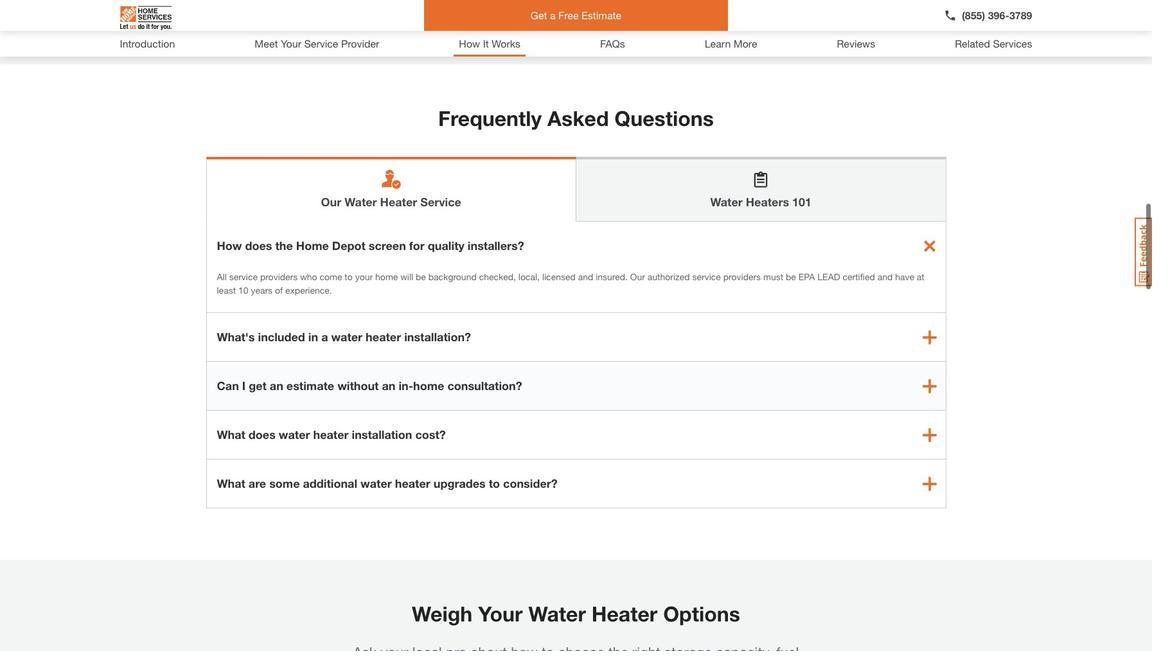 Task type: vqa. For each thing, say whether or not it's contained in the screenshot.
the left "Shop"
no



Task type: describe. For each thing, give the bounding box(es) containing it.
of
[[275, 285, 283, 296]]

will
[[401, 271, 414, 282]]

1 and from the left
[[578, 271, 594, 282]]

cost?
[[416, 428, 446, 442]]

installation?
[[405, 330, 471, 344]]

(855)
[[963, 9, 986, 21]]

3789
[[1010, 9, 1033, 21]]

home inside all service providers who come to your home will be background checked, local, licensed and insured. our authorized service providers must be epa lead certified and have at least 10 years of experience.
[[376, 271, 398, 282]]

your
[[355, 271, 373, 282]]

get
[[249, 379, 267, 393]]

learn more
[[705, 37, 758, 50]]

1 an from the left
[[270, 379, 283, 393]]

reviews
[[837, 37, 876, 50]]

included
[[258, 330, 305, 344]]

heater for a
[[366, 330, 401, 344]]

meet your service provider
[[255, 37, 380, 50]]

what for what does water heater installation cost?
[[217, 428, 246, 442]]

396-
[[989, 9, 1010, 21]]

more
[[734, 37, 758, 50]]

have
[[896, 271, 915, 282]]

options
[[664, 602, 741, 626]]

0 horizontal spatial service
[[304, 37, 339, 50]]

how does the home depot screen for quality installers?
[[217, 239, 525, 253]]

1 vertical spatial a
[[322, 330, 328, 344]]

learn
[[705, 37, 731, 50]]

water heaters 101
[[711, 195, 812, 209]]

how for how it works
[[459, 37, 480, 50]]

all
[[217, 271, 227, 282]]

our water heater service
[[321, 195, 462, 209]]

installation
[[352, 428, 412, 442]]

get a free estimate button
[[424, 0, 729, 31]]

1 vertical spatial heater
[[313, 428, 349, 442]]

water for additional
[[361, 476, 392, 491]]

consider?
[[504, 476, 558, 491]]

upgrades
[[434, 476, 486, 491]]

what does water heater installation cost?
[[217, 428, 446, 442]]

10
[[239, 285, 249, 296]]

2 horizontal spatial water
[[711, 195, 743, 209]]

least
[[217, 285, 236, 296]]

questions
[[615, 106, 714, 131]]

2 service from the left
[[693, 271, 721, 282]]

years
[[251, 285, 273, 296]]

introduction
[[120, 37, 175, 50]]

local,
[[519, 271, 540, 282]]

1 vertical spatial water
[[279, 428, 310, 442]]

1 be from the left
[[416, 271, 426, 282]]

checked,
[[479, 271, 516, 282]]

what for what are some additional water heater upgrades to consider?
[[217, 476, 246, 491]]

does for what
[[249, 428, 276, 442]]

for
[[409, 239, 425, 253]]

faqs
[[601, 37, 626, 50]]

all service providers who come to your home will be background checked, local, licensed and insured. our authorized service providers must be epa lead certified and have at least 10 years of experience.
[[217, 271, 925, 296]]

insured.
[[596, 271, 628, 282]]

what's
[[217, 330, 255, 344]]

installers?
[[468, 239, 525, 253]]

related
[[956, 37, 991, 50]]

0 horizontal spatial our
[[321, 195, 342, 209]]

weigh
[[412, 602, 473, 626]]

does for how
[[245, 239, 272, 253]]

2 an from the left
[[382, 379, 396, 393]]

your for weigh
[[478, 602, 523, 626]]

2 and from the left
[[878, 271, 893, 282]]

who
[[300, 271, 317, 282]]

works
[[492, 37, 521, 50]]

the
[[276, 239, 293, 253]]

background
[[429, 271, 477, 282]]

in
[[309, 330, 318, 344]]

depot
[[332, 239, 366, 253]]

2 be from the left
[[786, 271, 797, 282]]

get
[[531, 9, 548, 21]]

related services
[[956, 37, 1033, 50]]

it
[[483, 37, 489, 50]]

1 horizontal spatial heater
[[592, 602, 658, 626]]

0 horizontal spatial heater
[[380, 195, 417, 209]]

frequently asked questions
[[439, 106, 714, 131]]



Task type: locate. For each thing, give the bounding box(es) containing it.
an left "in-"
[[382, 379, 396, 393]]

providers
[[260, 271, 298, 282], [724, 271, 761, 282]]

how for how does the home depot screen for quality installers?
[[217, 239, 242, 253]]

(855) 396-3789 link
[[945, 8, 1033, 23]]

a right in
[[322, 330, 328, 344]]

weigh your water heater options
[[412, 602, 741, 626]]

our inside all service providers who come to your home will be background checked, local, licensed and insured. our authorized service providers must be epa lead certified and have at least 10 years of experience.
[[631, 271, 646, 282]]

0 horizontal spatial water
[[345, 195, 377, 209]]

be right will
[[416, 271, 426, 282]]

service
[[229, 271, 258, 282], [693, 271, 721, 282]]

2 vertical spatial water
[[361, 476, 392, 491]]

1 horizontal spatial your
[[478, 602, 523, 626]]

0 horizontal spatial a
[[322, 330, 328, 344]]

water
[[331, 330, 363, 344], [279, 428, 310, 442], [361, 476, 392, 491]]

home
[[296, 239, 329, 253]]

get a free estimate
[[531, 9, 622, 21]]

home up cost?
[[414, 379, 445, 393]]

our up depot
[[321, 195, 342, 209]]

your right 'weigh'
[[478, 602, 523, 626]]

experience.
[[286, 285, 332, 296]]

101
[[793, 195, 812, 209]]

service left provider
[[304, 37, 339, 50]]

what are some additional water heater upgrades to consider?
[[217, 476, 558, 491]]

what left are
[[217, 476, 246, 491]]

service up 10
[[229, 271, 258, 282]]

1 vertical spatial heater
[[592, 602, 658, 626]]

what down "can"
[[217, 428, 246, 442]]

service
[[304, 37, 339, 50], [421, 195, 462, 209]]

0 horizontal spatial to
[[345, 271, 353, 282]]

1 horizontal spatial service
[[693, 271, 721, 282]]

1 vertical spatial service
[[421, 195, 462, 209]]

2 providers from the left
[[724, 271, 761, 282]]

1 horizontal spatial and
[[878, 271, 893, 282]]

1 horizontal spatial service
[[421, 195, 462, 209]]

providers left must
[[724, 271, 761, 282]]

how
[[459, 37, 480, 50], [217, 239, 242, 253]]

screen
[[369, 239, 406, 253]]

does
[[245, 239, 272, 253], [249, 428, 276, 442]]

free
[[559, 9, 579, 21]]

heater up can i get an estimate without an in-home consultation?
[[366, 330, 401, 344]]

frequently
[[439, 106, 542, 131]]

1 horizontal spatial a
[[550, 9, 556, 21]]

0 vertical spatial service
[[304, 37, 339, 50]]

licensed
[[543, 271, 576, 282]]

at
[[917, 271, 925, 282]]

to left your on the left
[[345, 271, 353, 282]]

1 horizontal spatial how
[[459, 37, 480, 50]]

must
[[764, 271, 784, 282]]

heater up additional
[[313, 428, 349, 442]]

i
[[242, 379, 246, 393]]

(855) 396-3789
[[963, 9, 1033, 21]]

your right meet
[[281, 37, 302, 50]]

0 vertical spatial heater
[[366, 330, 401, 344]]

how left "it"
[[459, 37, 480, 50]]

additional
[[303, 476, 358, 491]]

0 horizontal spatial be
[[416, 271, 426, 282]]

providers up of
[[260, 271, 298, 282]]

1 providers from the left
[[260, 271, 298, 282]]

service right authorized
[[693, 271, 721, 282]]

1 vertical spatial what
[[217, 476, 246, 491]]

our
[[321, 195, 342, 209], [631, 271, 646, 282]]

in-
[[399, 379, 414, 393]]

what
[[217, 428, 246, 442], [217, 476, 246, 491]]

are
[[249, 476, 266, 491]]

a right the get
[[550, 9, 556, 21]]

what's included in a water heater installation?
[[217, 330, 471, 344]]

2 vertical spatial heater
[[395, 476, 431, 491]]

water up some
[[279, 428, 310, 442]]

0 horizontal spatial your
[[281, 37, 302, 50]]

an right get
[[270, 379, 283, 393]]

water right additional
[[361, 476, 392, 491]]

a inside button
[[550, 9, 556, 21]]

0 vertical spatial to
[[345, 271, 353, 282]]

epa
[[799, 271, 816, 282]]

authorized
[[648, 271, 690, 282]]

0 vertical spatial water
[[331, 330, 363, 344]]

does down get
[[249, 428, 276, 442]]

to right upgrades
[[489, 476, 500, 491]]

0 vertical spatial our
[[321, 195, 342, 209]]

1 vertical spatial how
[[217, 239, 242, 253]]

0 vertical spatial a
[[550, 9, 556, 21]]

estimate
[[582, 9, 622, 21]]

feedback link image
[[1136, 217, 1153, 287]]

0 vertical spatial heater
[[380, 195, 417, 209]]

be left epa
[[786, 271, 797, 282]]

0 vertical spatial home
[[376, 271, 398, 282]]

how up all
[[217, 239, 242, 253]]

does left the
[[245, 239, 272, 253]]

come
[[320, 271, 342, 282]]

do it for you logo image
[[120, 1, 171, 35]]

1 vertical spatial your
[[478, 602, 523, 626]]

1 vertical spatial our
[[631, 271, 646, 282]]

0 vertical spatial how
[[459, 37, 480, 50]]

1 service from the left
[[229, 271, 258, 282]]

0 vertical spatial what
[[217, 428, 246, 442]]

and left have
[[878, 271, 893, 282]]

0 vertical spatial your
[[281, 37, 302, 50]]

quality
[[428, 239, 465, 253]]

0 horizontal spatial an
[[270, 379, 283, 393]]

heater left upgrades
[[395, 476, 431, 491]]

1 vertical spatial does
[[249, 428, 276, 442]]

home left will
[[376, 271, 398, 282]]

1 what from the top
[[217, 428, 246, 442]]

consultation?
[[448, 379, 523, 393]]

without
[[338, 379, 379, 393]]

can i get an estimate without an in-home consultation?
[[217, 379, 523, 393]]

water
[[345, 195, 377, 209], [711, 195, 743, 209], [529, 602, 586, 626]]

lead
[[818, 271, 841, 282]]

to
[[345, 271, 353, 282], [489, 476, 500, 491]]

service up quality at the top of page
[[421, 195, 462, 209]]

services
[[994, 37, 1033, 50]]

to inside all service providers who come to your home will be background checked, local, licensed and insured. our authorized service providers must be epa lead certified and have at least 10 years of experience.
[[345, 271, 353, 282]]

1 vertical spatial to
[[489, 476, 500, 491]]

your for meet
[[281, 37, 302, 50]]

heaters
[[746, 195, 790, 209]]

water right in
[[331, 330, 363, 344]]

1 horizontal spatial providers
[[724, 271, 761, 282]]

1 horizontal spatial our
[[631, 271, 646, 282]]

and
[[578, 271, 594, 282], [878, 271, 893, 282]]

and left insured.
[[578, 271, 594, 282]]

meet
[[255, 37, 278, 50]]

provider
[[341, 37, 380, 50]]

1 horizontal spatial water
[[529, 602, 586, 626]]

how it works
[[459, 37, 521, 50]]

asked
[[548, 106, 609, 131]]

be
[[416, 271, 426, 282], [786, 271, 797, 282]]

can
[[217, 379, 239, 393]]

1 horizontal spatial to
[[489, 476, 500, 491]]

heater
[[366, 330, 401, 344], [313, 428, 349, 442], [395, 476, 431, 491]]

0 horizontal spatial service
[[229, 271, 258, 282]]

home
[[376, 271, 398, 282], [414, 379, 445, 393]]

1 horizontal spatial be
[[786, 271, 797, 282]]

1 horizontal spatial home
[[414, 379, 445, 393]]

2 what from the top
[[217, 476, 246, 491]]

0 vertical spatial does
[[245, 239, 272, 253]]

our right insured.
[[631, 271, 646, 282]]

an
[[270, 379, 283, 393], [382, 379, 396, 393]]

a
[[550, 9, 556, 21], [322, 330, 328, 344]]

your
[[281, 37, 302, 50], [478, 602, 523, 626]]

certified
[[843, 271, 876, 282]]

some
[[270, 476, 300, 491]]

0 horizontal spatial and
[[578, 271, 594, 282]]

0 horizontal spatial providers
[[260, 271, 298, 282]]

heater
[[380, 195, 417, 209], [592, 602, 658, 626]]

1 horizontal spatial an
[[382, 379, 396, 393]]

0 horizontal spatial home
[[376, 271, 398, 282]]

heater for additional
[[395, 476, 431, 491]]

water for a
[[331, 330, 363, 344]]

1 vertical spatial home
[[414, 379, 445, 393]]

estimate
[[287, 379, 334, 393]]

0 horizontal spatial how
[[217, 239, 242, 253]]



